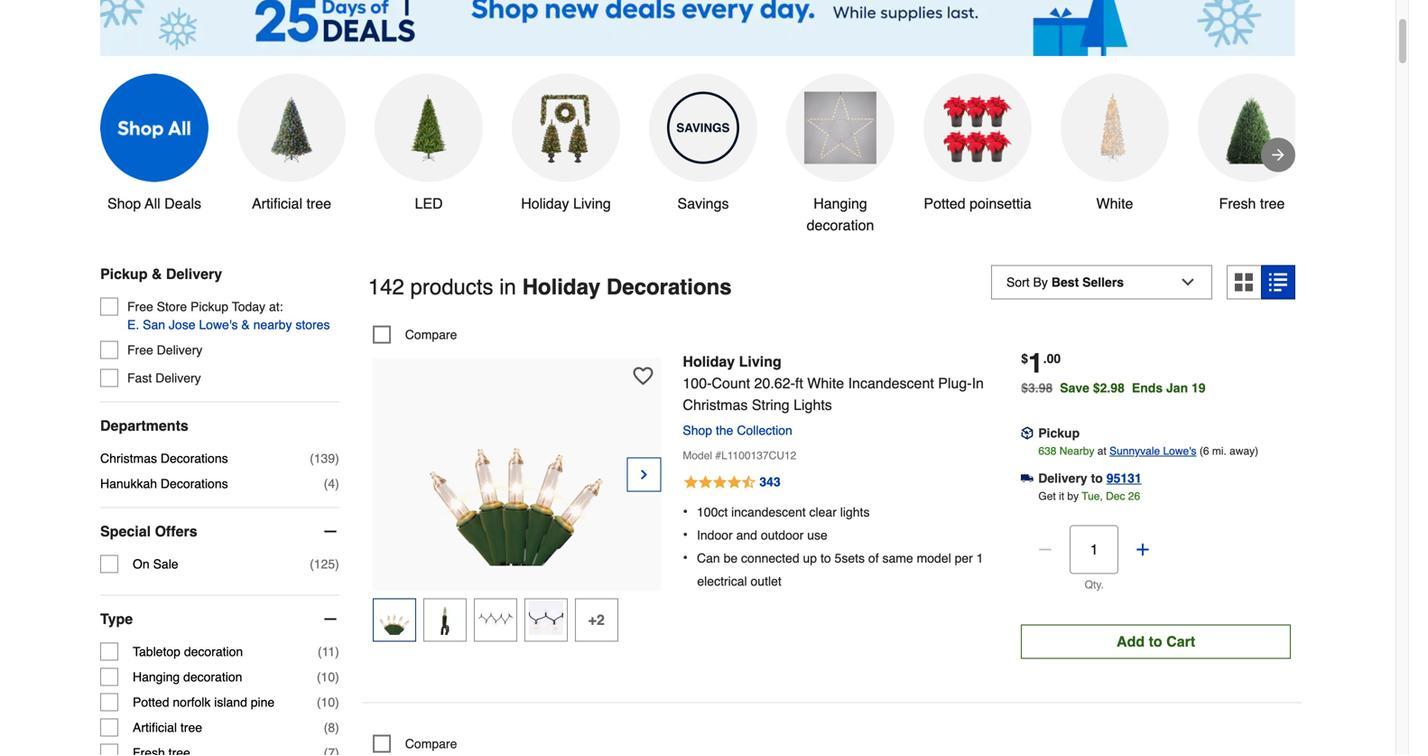Task type: describe. For each thing, give the bounding box(es) containing it.
3 thumbnail image from the left
[[479, 601, 513, 635]]

outdoor
[[761, 528, 804, 542]]

hanging decoration inside button
[[807, 195, 875, 234]]

model # l1100137cu12
[[683, 449, 797, 462]]

4 thumbnail image from the left
[[529, 601, 563, 635]]

) for tabletop decoration
[[335, 644, 339, 659]]

tabletop
[[133, 644, 181, 659]]

to inside • 100ct incandescent clear lights • indoor and outdoor use • can be connected up to 5sets of same model per 1 electrical outlet
[[821, 551, 832, 565]]

pickup for pickup
[[1039, 426, 1080, 440]]

on sale
[[133, 557, 178, 571]]

clear
[[810, 505, 837, 519]]

shop all deals
[[107, 195, 201, 212]]

indoor
[[697, 528, 733, 542]]

( 10 ) for hanging decoration
[[317, 670, 339, 684]]

e.
[[127, 318, 139, 332]]

holiday living 100-count 20.62-ft white incandescent plug-in christmas string lights
[[683, 353, 984, 413]]

(6
[[1200, 445, 1210, 457]]

special offers
[[100, 523, 197, 540]]

sunnyvale lowe's button
[[1110, 442, 1197, 460]]

compare for 1001813120 element
[[405, 327, 457, 342]]

lowe's inside button
[[199, 318, 238, 332]]

holiday for holiday living
[[521, 195, 570, 212]]

0 vertical spatial &
[[152, 266, 162, 282]]

#
[[716, 449, 722, 462]]

departments
[[100, 417, 189, 434]]

holiday living button
[[512, 74, 621, 215]]

1 inside • 100ct incandescent clear lights • indoor and outdoor use • can be connected up to 5sets of same model per 1 electrical outlet
[[977, 551, 984, 565]]

qty.
[[1085, 578, 1104, 591]]

) for artificial tree
[[335, 720, 339, 735]]

10 for potted norfolk island pine
[[321, 695, 335, 710]]

.00
[[1044, 351, 1061, 366]]

ends jan 19 element
[[1133, 381, 1214, 395]]

connected
[[742, 551, 800, 565]]

142 products in holiday decorations
[[368, 275, 732, 299]]

plus image
[[1135, 540, 1153, 559]]

string
[[752, 396, 790, 413]]

25 days of deals special offers savings image
[[667, 92, 740, 164]]

$3.98
[[1022, 381, 1053, 395]]

same
[[883, 551, 914, 565]]

savings button
[[649, 74, 758, 215]]

decoration for ( 10 )
[[183, 670, 242, 684]]

model
[[683, 449, 713, 462]]

( 10 ) for potted norfolk island pine
[[317, 695, 339, 710]]

638
[[1039, 445, 1057, 457]]

incandescent
[[849, 375, 935, 391]]

lights
[[841, 505, 870, 519]]

holiday for holiday living 100-count 20.62-ft white incandescent plug-in christmas string lights
[[683, 353, 735, 370]]

( 4 )
[[324, 476, 339, 491]]

savings save $2.98 element
[[1061, 381, 1214, 395]]

pickup image
[[1022, 427, 1034, 439]]

jan
[[1167, 381, 1189, 395]]

mi.
[[1213, 445, 1227, 457]]

) for christmas decorations
[[335, 451, 339, 466]]

poinsettia
[[970, 195, 1032, 212]]

1 thumbnail image from the left
[[377, 601, 412, 635]]

hanukkah decorations
[[100, 476, 228, 491]]

l1100137cu12
[[722, 449, 797, 462]]

• 100ct incandescent clear lights • indoor and outdoor use • can be connected up to 5sets of same model per 1 electrical outlet
[[683, 503, 984, 588]]

ft
[[796, 375, 804, 391]]

potted poinsettia button
[[924, 74, 1032, 215]]

1001813120 element
[[373, 325, 457, 344]]

potted for potted poinsettia
[[924, 195, 966, 212]]

25 days of deals light color white image
[[1079, 92, 1152, 164]]

decorations for ( 4 )
[[161, 476, 228, 491]]

decoration inside button
[[807, 217, 875, 234]]

at:
[[269, 299, 283, 314]]

25 days of deals type artificial tree image
[[256, 92, 328, 164]]

add to cart button
[[1022, 624, 1292, 659]]

pickup for pickup & delivery
[[100, 266, 148, 282]]

( for tabletop decoration
[[318, 644, 322, 659]]

to for add
[[1149, 633, 1163, 650]]

potted poinsettia
[[924, 195, 1032, 212]]

type
[[100, 611, 133, 627]]

tue,
[[1082, 490, 1104, 503]]

) for hanging decoration
[[335, 670, 339, 684]]

e. san jose lowe's & nearby stores button
[[127, 316, 330, 334]]

deals
[[164, 195, 201, 212]]

fresh tree button
[[1199, 74, 1307, 215]]

all
[[145, 195, 160, 212]]

cart
[[1167, 633, 1196, 650]]

actual price $1.00 element
[[1022, 348, 1061, 379]]

decorations for ( 139 )
[[161, 451, 228, 466]]

the
[[716, 423, 734, 437]]

hanging decoration button
[[787, 74, 895, 236]]

25 days of deals brand holiday living image
[[530, 92, 602, 164]]

decoration for ( 11 )
[[184, 644, 243, 659]]

special
[[100, 523, 151, 540]]

of
[[869, 551, 879, 565]]

5014121371 element
[[373, 735, 457, 753]]

25 days of deals type fresh tree image
[[1217, 92, 1289, 164]]

& inside e. san jose lowe's & nearby stores button
[[242, 318, 250, 332]]

to for delivery
[[1092, 471, 1104, 485]]

products
[[411, 275, 494, 299]]

1 horizontal spatial minus image
[[1037, 540, 1055, 559]]

stores
[[296, 318, 330, 332]]

pickup & delivery
[[100, 266, 222, 282]]

( for on sale
[[310, 557, 314, 571]]

it
[[1060, 490, 1065, 503]]

$ 1 .00
[[1022, 348, 1061, 379]]

and
[[737, 528, 758, 542]]

collection
[[737, 423, 793, 437]]

10 for hanging decoration
[[321, 670, 335, 684]]

125
[[314, 557, 335, 571]]

19
[[1192, 381, 1206, 395]]

free store pickup today at:
[[127, 299, 283, 314]]

at
[[1098, 445, 1107, 457]]

) for hanukkah decorations
[[335, 476, 339, 491]]

0 vertical spatial decorations
[[607, 275, 732, 299]]

plug-
[[939, 375, 972, 391]]

add to cart
[[1117, 633, 1196, 650]]

+2 button
[[575, 598, 619, 642]]

( 125 )
[[310, 557, 339, 571]]

20.62-
[[755, 375, 796, 391]]

tabletop decoration
[[133, 644, 243, 659]]

delivery down jose
[[157, 343, 203, 357]]

model
[[917, 551, 952, 565]]

jose
[[169, 318, 196, 332]]

by
[[1068, 490, 1079, 503]]

lights
[[794, 396, 833, 413]]

3 • from the top
[[683, 549, 688, 566]]

grid view image
[[1236, 273, 1254, 291]]

hanukkah
[[100, 476, 157, 491]]

shop for shop the collection
[[683, 423, 713, 437]]

was price $3.98 element
[[1022, 376, 1061, 395]]

8
[[328, 720, 335, 735]]



Task type: locate. For each thing, give the bounding box(es) containing it.
compare inside 5014121371 "element"
[[405, 736, 457, 751]]

0 vertical spatial holiday
[[521, 195, 570, 212]]

0 vertical spatial artificial tree
[[252, 195, 331, 212]]

0 horizontal spatial hanging
[[133, 670, 180, 684]]

0 horizontal spatial christmas
[[100, 451, 157, 466]]

1 vertical spatial decorations
[[161, 451, 228, 466]]

fresh
[[1220, 195, 1257, 212]]

) up ( 4 )
[[335, 451, 339, 466]]

25 days of deals. shop new deals every day. while supplies last. image
[[100, 0, 1296, 56]]

0 horizontal spatial lowe's
[[199, 318, 238, 332]]

thumbnail image
[[377, 601, 412, 635], [428, 601, 462, 635], [479, 601, 513, 635], [529, 601, 563, 635]]

0 horizontal spatial white
[[808, 375, 845, 391]]

0 vertical spatial potted
[[924, 195, 966, 212]]

hanging down tabletop
[[133, 670, 180, 684]]

& down today
[[242, 318, 250, 332]]

minus image
[[321, 523, 339, 541], [1037, 540, 1055, 559]]

) down minus icon
[[335, 644, 339, 659]]

2 vertical spatial holiday
[[683, 353, 735, 370]]

( 10 ) down the 11
[[317, 670, 339, 684]]

white button
[[1061, 74, 1170, 215]]

living inside holiday living button
[[574, 195, 611, 212]]

living inside holiday living 100-count 20.62-ft white incandescent plug-in christmas string lights
[[739, 353, 782, 370]]

1 horizontal spatial shop
[[683, 423, 713, 437]]

lowe's left (6
[[1164, 445, 1197, 457]]

lowe's
[[199, 318, 238, 332], [1164, 445, 1197, 457]]

tree inside button
[[1261, 195, 1286, 212]]

( 10 )
[[317, 670, 339, 684], [317, 695, 339, 710]]

free down e. at the top of page
[[127, 343, 153, 357]]

dec
[[1107, 490, 1126, 503]]

0 horizontal spatial artificial tree
[[133, 720, 202, 735]]

1 vertical spatial ( 10 )
[[317, 695, 339, 710]]

1 vertical spatial christmas
[[100, 451, 157, 466]]

2 ) from the top
[[335, 476, 339, 491]]

1 horizontal spatial living
[[739, 353, 782, 370]]

0 vertical spatial living
[[574, 195, 611, 212]]

0 vertical spatial free
[[127, 299, 153, 314]]

to inside button
[[1149, 633, 1163, 650]]

( for christmas decorations
[[310, 451, 314, 466]]

savings
[[678, 195, 729, 212]]

0 vertical spatial to
[[1092, 471, 1104, 485]]

pickup up e. at the top of page
[[100, 266, 148, 282]]

100-
[[683, 375, 712, 391]]

use
[[808, 528, 828, 542]]

+2
[[589, 611, 605, 628]]

2 horizontal spatial tree
[[1261, 195, 1286, 212]]

638 nearby at sunnyvale lowe's (6 mi. away)
[[1039, 445, 1259, 457]]

holiday up 100-
[[683, 353, 735, 370]]

1 vertical spatial &
[[242, 318, 250, 332]]

departments element
[[100, 417, 339, 435]]

$
[[1022, 351, 1029, 366]]

white inside button
[[1097, 195, 1134, 212]]

list view image
[[1270, 273, 1288, 291]]

to right up
[[821, 551, 832, 565]]

0 vertical spatial 1
[[1029, 348, 1044, 379]]

hanging down 25 days of deals type hanging decoration image
[[814, 195, 868, 212]]

delivery down free delivery
[[155, 371, 201, 385]]

1 vertical spatial shop
[[683, 423, 713, 437]]

decorations
[[607, 275, 732, 299], [161, 451, 228, 466], [161, 476, 228, 491]]

tree for artificial tree button
[[307, 195, 331, 212]]

free for free store pickup today at:
[[127, 299, 153, 314]]

1 horizontal spatial hanging
[[814, 195, 868, 212]]

25 days of deals type potted poinsettia image
[[942, 92, 1014, 164]]

( 10 ) up the 8
[[317, 695, 339, 710]]

compare inside 1001813120 element
[[405, 327, 457, 342]]

artificial down "25 days of deals type artificial tree" image
[[252, 195, 303, 212]]

in
[[500, 275, 517, 299]]

shop up model
[[683, 423, 713, 437]]

island
[[214, 695, 247, 710]]

1 vertical spatial pickup
[[191, 299, 229, 314]]

4
[[328, 476, 335, 491]]

0 horizontal spatial minus image
[[321, 523, 339, 541]]

save
[[1061, 381, 1090, 395]]

count
[[712, 375, 751, 391]]

1 vertical spatial •
[[683, 526, 688, 543]]

delivery up it
[[1039, 471, 1088, 485]]

holiday right in
[[523, 275, 601, 299]]

1 vertical spatial 10
[[321, 695, 335, 710]]

25 days of deals type hanging decoration image
[[805, 92, 877, 164]]

0 vertical spatial decoration
[[807, 217, 875, 234]]

26
[[1129, 490, 1141, 503]]

pickup up 638
[[1039, 426, 1080, 440]]

2 vertical spatial •
[[683, 549, 688, 566]]

outlet
[[751, 574, 782, 588]]

artificial tree inside button
[[252, 195, 331, 212]]

1 horizontal spatial 1
[[1029, 348, 1044, 379]]

1 vertical spatial to
[[821, 551, 832, 565]]

0 horizontal spatial &
[[152, 266, 162, 282]]

tree
[[307, 195, 331, 212], [1261, 195, 1286, 212], [181, 720, 202, 735]]

artificial tree down "25 days of deals type artificial tree" image
[[252, 195, 331, 212]]

fast
[[127, 371, 152, 385]]

compare
[[405, 327, 457, 342], [405, 736, 457, 751]]

1 horizontal spatial christmas
[[683, 396, 748, 413]]

decorations down the savings
[[607, 275, 732, 299]]

lowe's down free store pickup today at:
[[199, 318, 238, 332]]

sale
[[153, 557, 178, 571]]

0 vertical spatial pickup
[[100, 266, 148, 282]]

2 horizontal spatial to
[[1149, 633, 1163, 650]]

christmas down count
[[683, 396, 748, 413]]

compare for 5014121371 "element"
[[405, 736, 457, 751]]

(
[[310, 451, 314, 466], [324, 476, 328, 491], [310, 557, 314, 571], [318, 644, 322, 659], [317, 670, 321, 684], [317, 695, 321, 710], [324, 720, 328, 735]]

0 vertical spatial ( 10 )
[[317, 670, 339, 684]]

minus image left stepper number input field with increment and decrement buttons number field
[[1037, 540, 1055, 559]]

1 horizontal spatial artificial tree
[[252, 195, 331, 212]]

139
[[314, 451, 335, 466]]

4.5 stars image
[[683, 472, 782, 493]]

1 ( 10 ) from the top
[[317, 670, 339, 684]]

potted
[[924, 195, 966, 212], [133, 695, 169, 710]]

1 horizontal spatial to
[[1092, 471, 1104, 485]]

3 ) from the top
[[335, 557, 339, 571]]

0 horizontal spatial pickup
[[100, 266, 148, 282]]

white down 25 days of deals light color white image
[[1097, 195, 1134, 212]]

to right the add
[[1149, 633, 1163, 650]]

0 vertical spatial artificial
[[252, 195, 303, 212]]

) up the 8
[[335, 695, 339, 710]]

1 vertical spatial free
[[127, 343, 153, 357]]

2 vertical spatial to
[[1149, 633, 1163, 650]]

0 horizontal spatial 1
[[977, 551, 984, 565]]

ends
[[1133, 381, 1163, 395]]

potted left norfolk
[[133, 695, 169, 710]]

store
[[157, 299, 187, 314]]

1 vertical spatial artificial tree
[[133, 720, 202, 735]]

arrow right image
[[1270, 146, 1288, 164]]

0 horizontal spatial shop
[[107, 195, 141, 212]]

• left can
[[683, 549, 688, 566]]

christmas inside holiday living 100-count 20.62-ft white incandescent plug-in christmas string lights
[[683, 396, 748, 413]]

0 vertical spatial lowe's
[[199, 318, 238, 332]]

0 horizontal spatial tree
[[181, 720, 202, 735]]

2 10 from the top
[[321, 695, 335, 710]]

2 • from the top
[[683, 526, 688, 543]]

tree right fresh
[[1261, 195, 1286, 212]]

0 vertical spatial christmas
[[683, 396, 748, 413]]

living up 20.62- on the right
[[739, 353, 782, 370]]

minus image up 125
[[321, 523, 339, 541]]

minus image
[[321, 610, 339, 628]]

2 vertical spatial decoration
[[183, 670, 242, 684]]

1 vertical spatial white
[[808, 375, 845, 391]]

( for artificial tree
[[324, 720, 328, 735]]

1 horizontal spatial potted
[[924, 195, 966, 212]]

up
[[803, 551, 818, 565]]

) for on sale
[[335, 557, 339, 571]]

•
[[683, 503, 688, 520], [683, 526, 688, 543], [683, 549, 688, 566]]

hanging decoration down tabletop decoration on the left bottom
[[133, 670, 242, 684]]

get it by tue, dec 26
[[1039, 490, 1141, 503]]

0 vertical spatial •
[[683, 503, 688, 520]]

1 horizontal spatial tree
[[307, 195, 331, 212]]

shop all deals button
[[100, 74, 209, 215]]

christmas
[[683, 396, 748, 413], [100, 451, 157, 466]]

1 horizontal spatial pickup
[[191, 299, 229, 314]]

10 down the 11
[[321, 670, 335, 684]]

fresh tree
[[1220, 195, 1286, 212]]

shop all deals image
[[100, 74, 209, 182]]

san
[[143, 318, 165, 332]]

0 vertical spatial 10
[[321, 670, 335, 684]]

) down 139
[[335, 476, 339, 491]]

holiday living
[[521, 195, 611, 212]]

white inside holiday living 100-count 20.62-ft white incandescent plug-in christmas string lights
[[808, 375, 845, 391]]

) for potted norfolk island pine
[[335, 695, 339, 710]]

• left indoor
[[683, 526, 688, 543]]

0 horizontal spatial potted
[[133, 695, 169, 710]]

100ct
[[697, 505, 728, 519]]

hanging decoration down 25 days of deals type hanging decoration image
[[807, 195, 875, 234]]

living
[[574, 195, 611, 212], [739, 353, 782, 370]]

4 ) from the top
[[335, 644, 339, 659]]

1 vertical spatial hanging decoration
[[133, 670, 242, 684]]

1 free from the top
[[127, 299, 153, 314]]

95131 button
[[1107, 469, 1142, 487]]

can
[[697, 551, 720, 565]]

artificial down norfolk
[[133, 720, 177, 735]]

living down 25 days of deals brand holiday living image
[[574, 195, 611, 212]]

5 ) from the top
[[335, 670, 339, 684]]

• left 100ct
[[683, 503, 688, 520]]

2 free from the top
[[127, 343, 153, 357]]

142
[[368, 275, 405, 299]]

) down ( 11 )
[[335, 720, 339, 735]]

decorations down the christmas decorations
[[161, 476, 228, 491]]

sunnyvale
[[1110, 445, 1161, 457]]

tree down norfolk
[[181, 720, 202, 735]]

tree down "25 days of deals type artificial tree" image
[[307, 195, 331, 212]]

1 vertical spatial potted
[[133, 695, 169, 710]]

decorations up hanukkah decorations
[[161, 451, 228, 466]]

1 vertical spatial 1
[[977, 551, 984, 565]]

be
[[724, 551, 738, 565]]

electrical
[[698, 574, 748, 588]]

nearby
[[1060, 445, 1095, 457]]

& up the store
[[152, 266, 162, 282]]

1 horizontal spatial hanging decoration
[[807, 195, 875, 234]]

led
[[415, 195, 443, 212]]

living for holiday living
[[574, 195, 611, 212]]

add
[[1117, 633, 1145, 650]]

potted for potted norfolk island pine
[[133, 695, 169, 710]]

free delivery
[[127, 343, 203, 357]]

2 compare from the top
[[405, 736, 457, 751]]

( for hanukkah decorations
[[324, 476, 328, 491]]

1 10 from the top
[[321, 670, 335, 684]]

1 vertical spatial lowe's
[[1164, 445, 1197, 457]]

0 vertical spatial compare
[[405, 327, 457, 342]]

( for hanging decoration
[[317, 670, 321, 684]]

shop inside button
[[107, 195, 141, 212]]

holiday inside holiday living button
[[521, 195, 570, 212]]

0 horizontal spatial living
[[574, 195, 611, 212]]

potted left poinsettia
[[924, 195, 966, 212]]

artificial tree down norfolk
[[133, 720, 202, 735]]

living for holiday living 100-count 20.62-ft white incandescent plug-in christmas string lights
[[739, 353, 782, 370]]

tree for fresh tree button
[[1261, 195, 1286, 212]]

pickup up e. san jose lowe's & nearby stores
[[191, 299, 229, 314]]

christmas up hanukkah
[[100, 451, 157, 466]]

Stepper number input field with increment and decrement buttons number field
[[1071, 525, 1119, 574]]

7 ) from the top
[[335, 720, 339, 735]]

2 vertical spatial decorations
[[161, 476, 228, 491]]

truck filled image
[[1022, 472, 1034, 485]]

hanging inside button
[[814, 195, 868, 212]]

$3.98 save $2.98 ends jan 19
[[1022, 381, 1206, 395]]

chevron right image
[[637, 465, 652, 484]]

1 horizontal spatial lowe's
[[1164, 445, 1197, 457]]

1 horizontal spatial white
[[1097, 195, 1134, 212]]

artificial tree button
[[238, 74, 346, 215]]

get
[[1039, 490, 1057, 503]]

2 thumbnail image from the left
[[428, 601, 462, 635]]

25 days of deals bulb type led image
[[393, 92, 465, 164]]

2 ( 10 ) from the top
[[317, 695, 339, 710]]

$2.98
[[1094, 381, 1125, 395]]

343
[[760, 475, 781, 489]]

10 up the 8
[[321, 695, 335, 710]]

0 vertical spatial white
[[1097, 195, 1134, 212]]

11
[[322, 644, 335, 659]]

2 vertical spatial pickup
[[1039, 426, 1080, 440]]

1 vertical spatial holiday
[[523, 275, 601, 299]]

0 vertical spatial shop
[[107, 195, 141, 212]]

1 horizontal spatial artificial
[[252, 195, 303, 212]]

holiday inside holiday living 100-count 20.62-ft white incandescent plug-in christmas string lights
[[683, 353, 735, 370]]

pine
[[251, 695, 275, 710]]

to
[[1092, 471, 1104, 485], [821, 551, 832, 565], [1149, 633, 1163, 650]]

norfolk
[[173, 695, 211, 710]]

delivery up free store pickup today at:
[[166, 266, 222, 282]]

free for free delivery
[[127, 343, 153, 357]]

shop for shop all deals
[[107, 195, 141, 212]]

1 vertical spatial hanging
[[133, 670, 180, 684]]

1
[[1029, 348, 1044, 379], [977, 551, 984, 565]]

6 ) from the top
[[335, 695, 339, 710]]

1 • from the top
[[683, 503, 688, 520]]

incandescent
[[732, 505, 806, 519]]

on
[[133, 557, 150, 571]]

to up "tue,"
[[1092, 471, 1104, 485]]

0 vertical spatial hanging decoration
[[807, 195, 875, 234]]

white up lights
[[808, 375, 845, 391]]

0 vertical spatial hanging
[[814, 195, 868, 212]]

holiday down 25 days of deals brand holiday living image
[[521, 195, 570, 212]]

e. san jose lowe's & nearby stores
[[127, 318, 330, 332]]

tree inside button
[[307, 195, 331, 212]]

343 button
[[683, 472, 1000, 493]]

1 vertical spatial decoration
[[184, 644, 243, 659]]

1 compare from the top
[[405, 327, 457, 342]]

special offers button
[[100, 508, 339, 555]]

2 horizontal spatial pickup
[[1039, 426, 1080, 440]]

shop left the all
[[107, 195, 141, 212]]

1 vertical spatial artificial
[[133, 720, 177, 735]]

0 horizontal spatial artificial
[[133, 720, 177, 735]]

potted norfolk island pine
[[133, 695, 275, 710]]

1 ) from the top
[[335, 451, 339, 466]]

heart outline image
[[634, 366, 653, 386]]

0 horizontal spatial to
[[821, 551, 832, 565]]

( for potted norfolk island pine
[[317, 695, 321, 710]]

1 vertical spatial living
[[739, 353, 782, 370]]

) up minus icon
[[335, 557, 339, 571]]

0 horizontal spatial hanging decoration
[[133, 670, 242, 684]]

minus image inside special offers button
[[321, 523, 339, 541]]

1 horizontal spatial &
[[242, 318, 250, 332]]

) down the 11
[[335, 670, 339, 684]]

potted inside button
[[924, 195, 966, 212]]

1 vertical spatial compare
[[405, 736, 457, 751]]

shop
[[107, 195, 141, 212], [683, 423, 713, 437]]

artificial inside button
[[252, 195, 303, 212]]

( 11 )
[[318, 644, 339, 659]]

free up e. at the top of page
[[127, 299, 153, 314]]



Task type: vqa. For each thing, say whether or not it's contained in the screenshot.
helpful?
no



